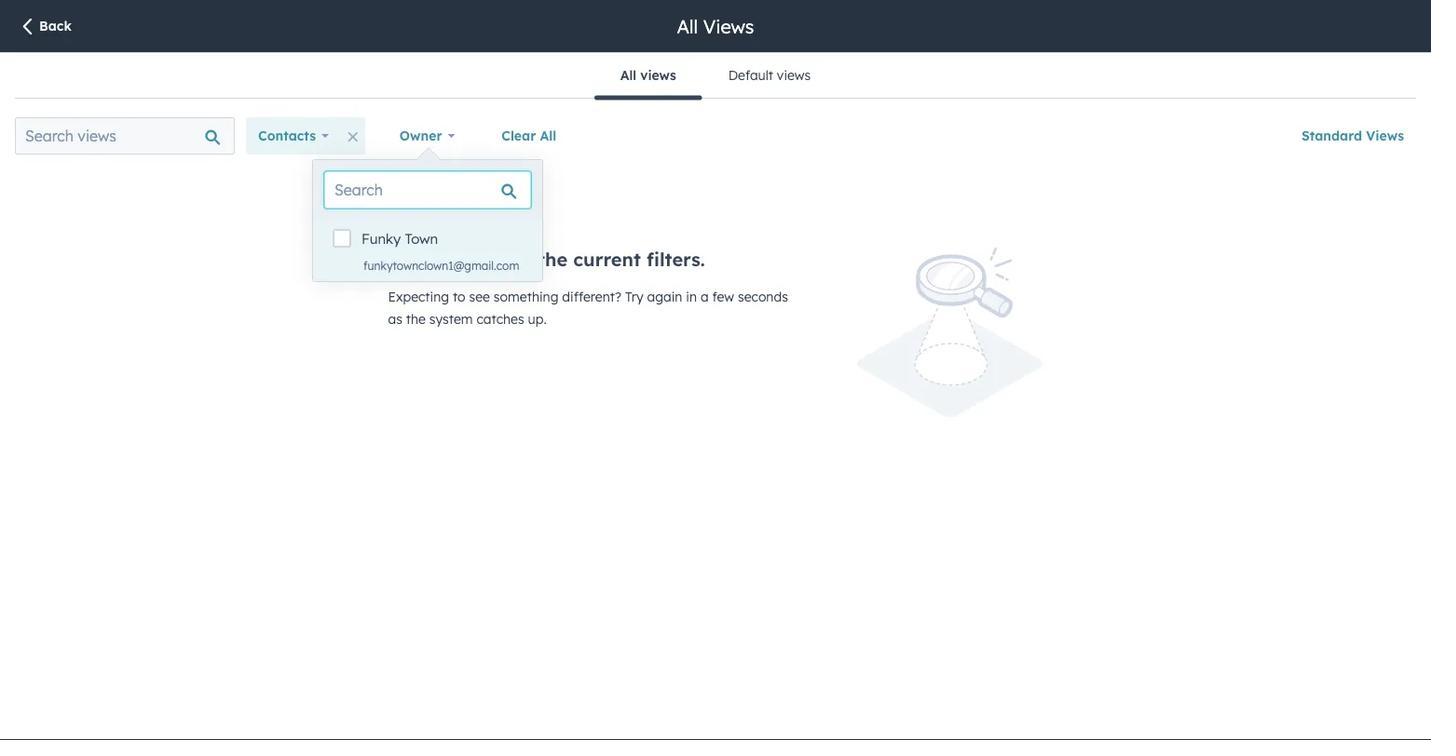Task type: locate. For each thing, give the bounding box(es) containing it.
0 vertical spatial the
[[538, 248, 568, 271]]

Search search field
[[324, 171, 531, 209]]

clear all button
[[490, 117, 569, 155]]

no matches for the current filters.
[[388, 248, 705, 271]]

0 horizontal spatial the
[[406, 311, 426, 328]]

different?
[[562, 289, 622, 305]]

Search views search field
[[15, 117, 235, 155]]

seconds
[[738, 289, 788, 305]]

in
[[686, 289, 697, 305]]

no
[[388, 248, 415, 271]]

1 horizontal spatial views
[[1367, 128, 1404, 144]]

page section element
[[0, 0, 1431, 52]]

2 vertical spatial all
[[540, 128, 557, 144]]

2 views from the left
[[777, 67, 811, 83]]

the right for
[[538, 248, 568, 271]]

town
[[405, 230, 438, 248]]

the right as
[[406, 311, 426, 328]]

the
[[538, 248, 568, 271], [406, 311, 426, 328]]

views inside "button"
[[777, 67, 811, 83]]

to
[[453, 289, 466, 305]]

views
[[703, 14, 754, 38], [1367, 128, 1404, 144]]

0 vertical spatial views
[[703, 14, 754, 38]]

standard
[[1302, 128, 1363, 144]]

1 vertical spatial all
[[620, 67, 637, 83]]

owner
[[400, 128, 442, 144]]

0 horizontal spatial views
[[703, 14, 754, 38]]

default views
[[728, 67, 811, 83]]

see
[[469, 289, 490, 305]]

views for all views
[[640, 67, 676, 83]]

system
[[429, 311, 473, 328]]

funky
[[362, 230, 401, 248]]

navigation
[[594, 53, 837, 100]]

views right standard
[[1367, 128, 1404, 144]]

default
[[728, 67, 773, 83]]

views right default
[[777, 67, 811, 83]]

views
[[640, 67, 676, 83], [777, 67, 811, 83]]

0 horizontal spatial views
[[640, 67, 676, 83]]

1 views from the left
[[640, 67, 676, 83]]

views for all views
[[703, 14, 754, 38]]

matches
[[421, 248, 499, 271]]

contacts button
[[246, 117, 341, 155]]

views inside button
[[640, 67, 676, 83]]

views inside button
[[1367, 128, 1404, 144]]

2 horizontal spatial all
[[677, 14, 698, 38]]

all inside all views button
[[620, 67, 637, 83]]

all inside page section element
[[677, 14, 698, 38]]

0 vertical spatial all
[[677, 14, 698, 38]]

as
[[388, 311, 402, 328]]

up.
[[528, 311, 547, 328]]

all
[[677, 14, 698, 38], [620, 67, 637, 83], [540, 128, 557, 144]]

views down page section element
[[640, 67, 676, 83]]

standard views
[[1302, 128, 1404, 144]]

expecting
[[388, 289, 449, 305]]

try
[[625, 289, 644, 305]]

0 horizontal spatial all
[[540, 128, 557, 144]]

1 vertical spatial the
[[406, 311, 426, 328]]

1 vertical spatial views
[[1367, 128, 1404, 144]]

standard views button
[[1290, 117, 1417, 155]]

views up default
[[703, 14, 754, 38]]

views inside page section element
[[703, 14, 754, 38]]

1 horizontal spatial all
[[620, 67, 637, 83]]

views for standard views
[[1367, 128, 1404, 144]]

1 horizontal spatial views
[[777, 67, 811, 83]]



Task type: describe. For each thing, give the bounding box(es) containing it.
all for all views
[[677, 14, 698, 38]]

all views button
[[594, 53, 702, 100]]

expecting to see something different? try again in a few seconds as the system catches up.
[[388, 289, 788, 328]]

current
[[573, 248, 641, 271]]

a
[[701, 289, 709, 305]]

all inside the clear all button
[[540, 128, 557, 144]]

default views button
[[702, 53, 837, 98]]

again
[[647, 289, 683, 305]]

owner button
[[387, 117, 467, 155]]

few
[[712, 289, 734, 305]]

all views
[[677, 14, 754, 38]]

clear all
[[502, 128, 557, 144]]

catches
[[477, 311, 524, 328]]

the inside expecting to see something different? try again in a few seconds as the system catches up.
[[406, 311, 426, 328]]

views for default views
[[777, 67, 811, 83]]

clear
[[502, 128, 536, 144]]

all for all views
[[620, 67, 637, 83]]

navigation containing all views
[[594, 53, 837, 100]]

1 horizontal spatial the
[[538, 248, 568, 271]]

back
[[39, 18, 72, 34]]

filters.
[[647, 248, 705, 271]]

something
[[494, 289, 559, 305]]

all views
[[620, 67, 676, 83]]

funkytownclown1@gmail.com
[[363, 259, 519, 273]]

funky town list box
[[313, 220, 542, 281]]

back link
[[19, 17, 72, 38]]

for
[[505, 248, 532, 271]]

funky town
[[362, 230, 438, 248]]

contacts
[[258, 128, 316, 144]]



Task type: vqa. For each thing, say whether or not it's contained in the screenshot.
Something
yes



